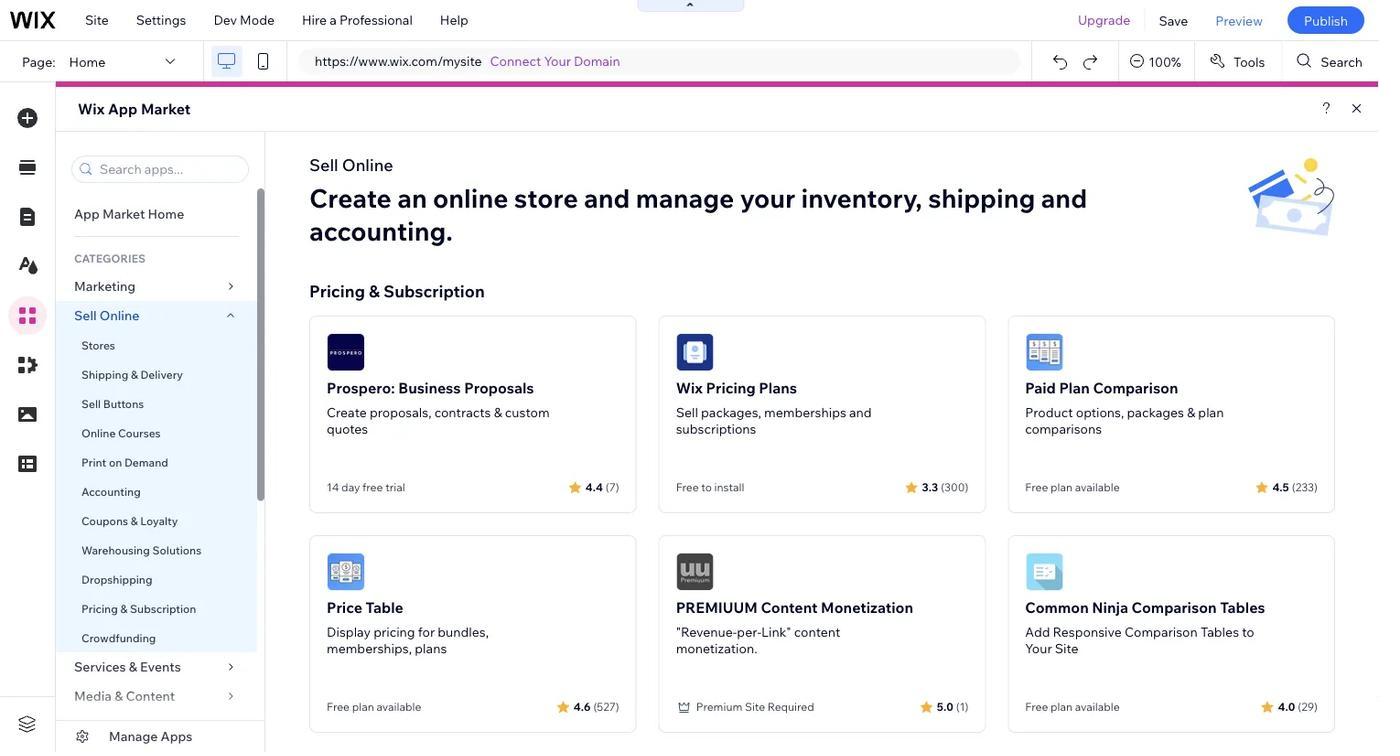 Task type: locate. For each thing, give the bounding box(es) containing it.
(527)
[[594, 700, 620, 714]]

site left settings
[[85, 12, 109, 28]]

comparison down ninja
[[1125, 624, 1198, 641]]

connect
[[490, 53, 542, 69]]

plans
[[759, 379, 798, 397]]

save
[[1160, 12, 1189, 28]]

pricing & subscription
[[309, 281, 485, 301], [81, 602, 196, 616]]

store
[[514, 182, 578, 214]]

5.0 (1)
[[937, 700, 969, 714]]

100%
[[1149, 53, 1182, 69]]

& right packages
[[1188, 405, 1196, 421]]

1 horizontal spatial subscription
[[384, 281, 485, 301]]

content up the link"
[[761, 599, 818, 617]]

available
[[1076, 481, 1120, 494], [377, 700, 422, 714], [1076, 700, 1120, 714]]

site
[[85, 12, 109, 28], [1056, 641, 1079, 657], [745, 700, 766, 714]]

2 horizontal spatial site
[[1056, 641, 1079, 657]]

sell up subscriptions
[[676, 405, 699, 421]]

1 horizontal spatial home
[[148, 206, 184, 222]]

& down accounting. at the left of the page
[[369, 281, 380, 301]]

1 horizontal spatial to
[[1243, 624, 1255, 641]]

create up quotes
[[327, 405, 367, 421]]

free down memberships,
[[327, 700, 350, 714]]

plan
[[1060, 379, 1090, 397]]

0 vertical spatial comparison
[[1094, 379, 1179, 397]]

0 horizontal spatial wix
[[78, 100, 105, 118]]

and right shipping
[[1042, 182, 1088, 214]]

sell up accounting. at the left of the page
[[309, 154, 339, 175]]

4.4
[[586, 480, 603, 494]]

0 horizontal spatial pricing & subscription
[[81, 602, 196, 616]]

free for common ninja comparison tables
[[1026, 700, 1049, 714]]

mode
[[240, 12, 275, 28]]

warehousing solutions link
[[56, 536, 257, 565]]

0 vertical spatial site
[[85, 12, 109, 28]]

online courses
[[81, 426, 161, 440]]

plans
[[415, 641, 447, 657]]

4.4 (7)
[[586, 480, 620, 494]]

0 vertical spatial create
[[309, 182, 392, 214]]

and
[[584, 182, 630, 214], [1042, 182, 1088, 214], [850, 405, 872, 421]]

wix app market
[[78, 100, 191, 118]]

create inside prospero: business proposals create proposals, contracts & custom quotes
[[327, 405, 367, 421]]

0 vertical spatial pricing & subscription
[[309, 281, 485, 301]]

online
[[342, 154, 394, 175], [100, 308, 140, 324], [81, 426, 116, 440]]

4.6 (527)
[[574, 700, 620, 714]]

free for price table
[[327, 700, 350, 714]]

site down responsive
[[1056, 641, 1079, 657]]

shipping
[[929, 182, 1036, 214]]

wix for wix pricing plans sell packages, memberships and subscriptions
[[676, 379, 703, 397]]

ninja
[[1093, 599, 1129, 617]]

free plan available down comparisons at the right bottom of the page
[[1026, 481, 1120, 494]]

sell inside sell online create an online store and manage your inventory, shipping and accounting.
[[309, 154, 339, 175]]

free plan available down responsive
[[1026, 700, 1120, 714]]

wix inside wix pricing plans sell packages, memberships and subscriptions
[[676, 379, 703, 397]]

price table display pricing for bundles, memberships, plans
[[327, 599, 489, 657]]

paid
[[1026, 379, 1057, 397]]

0 horizontal spatial content
[[126, 689, 175, 705]]

& inside paid plan comparison product options, packages & plan comparisons
[[1188, 405, 1196, 421]]

comparison up packages
[[1094, 379, 1179, 397]]

services & events link
[[56, 653, 257, 682]]

comparison
[[1094, 379, 1179, 397], [1132, 599, 1218, 617], [1125, 624, 1198, 641]]

prospero:
[[327, 379, 395, 397]]

services & events
[[74, 659, 181, 675]]

1 vertical spatial online
[[100, 308, 140, 324]]

home down search apps... field
[[148, 206, 184, 222]]

(1)
[[957, 700, 969, 714]]

0 horizontal spatial pricing
[[81, 602, 118, 616]]

plan
[[1199, 405, 1225, 421], [1051, 481, 1073, 494], [352, 700, 374, 714], [1051, 700, 1073, 714]]

upgrade
[[1079, 12, 1131, 28]]

1 vertical spatial to
[[1243, 624, 1255, 641]]

4.6
[[574, 700, 591, 714]]

1 horizontal spatial app
[[108, 100, 138, 118]]

online inside sell online create an online store and manage your inventory, shipping and accounting.
[[342, 154, 394, 175]]

dev mode
[[214, 12, 275, 28]]

your down add
[[1026, 641, 1053, 657]]

plan right packages
[[1199, 405, 1225, 421]]

your
[[544, 53, 571, 69], [1026, 641, 1053, 657]]

and right memberships
[[850, 405, 872, 421]]

premiuum content monetization logo image
[[676, 553, 715, 592]]

free plan available
[[1026, 481, 1120, 494], [327, 700, 422, 714], [1026, 700, 1120, 714]]

plan down memberships,
[[352, 700, 374, 714]]

price
[[327, 599, 363, 617]]

pricing & subscription up crowdfunding link
[[81, 602, 196, 616]]

and for memberships
[[850, 405, 872, 421]]

common ninja comparison tables add responsive comparison tables to your site
[[1026, 599, 1266, 657]]

0 horizontal spatial your
[[544, 53, 571, 69]]

comparison inside paid plan comparison product options, packages & plan comparisons
[[1094, 379, 1179, 397]]

sell up stores
[[74, 308, 97, 324]]

home up wix app market
[[69, 53, 106, 69]]

packages,
[[701, 405, 762, 421]]

create inside sell online create an online store and manage your inventory, shipping and accounting.
[[309, 182, 392, 214]]

available down comparisons at the right bottom of the page
[[1076, 481, 1120, 494]]

create up accounting. at the left of the page
[[309, 182, 392, 214]]

services
[[74, 659, 126, 675]]

online up accounting. at the left of the page
[[342, 154, 394, 175]]

2 vertical spatial comparison
[[1125, 624, 1198, 641]]

pricing inside wix pricing plans sell packages, memberships and subscriptions
[[707, 379, 756, 397]]

subscription up crowdfunding link
[[130, 602, 196, 616]]

shipping & delivery
[[81, 368, 183, 381]]

market up categories
[[103, 206, 145, 222]]

market up search apps... field
[[141, 100, 191, 118]]

1 vertical spatial comparison
[[1132, 599, 1218, 617]]

sell inside wix pricing plans sell packages, memberships and subscriptions
[[676, 405, 699, 421]]

available down responsive
[[1076, 700, 1120, 714]]

and inside wix pricing plans sell packages, memberships and subscriptions
[[850, 405, 872, 421]]

business
[[399, 379, 461, 397]]

4.0 (29)
[[1279, 700, 1319, 714]]

link"
[[762, 624, 792, 641]]

1 horizontal spatial site
[[745, 700, 766, 714]]

0 vertical spatial home
[[69, 53, 106, 69]]

price table logo image
[[327, 553, 365, 592]]

0 horizontal spatial home
[[69, 53, 106, 69]]

design elements link
[[56, 711, 257, 741]]

comparison for plan
[[1094, 379, 1179, 397]]

1 horizontal spatial pricing
[[309, 281, 365, 301]]

quotes
[[327, 421, 368, 437]]

1 horizontal spatial content
[[761, 599, 818, 617]]

create
[[309, 182, 392, 214], [327, 405, 367, 421]]

pricing down dropshipping
[[81, 602, 118, 616]]

1 vertical spatial pricing & subscription
[[81, 602, 196, 616]]

"revenue-
[[676, 624, 737, 641]]

online down marketing
[[100, 308, 140, 324]]

plan down responsive
[[1051, 700, 1073, 714]]

0 vertical spatial market
[[141, 100, 191, 118]]

1 vertical spatial pricing
[[707, 379, 756, 397]]

online for sell online
[[100, 308, 140, 324]]

online up print
[[81, 426, 116, 440]]

site right premium
[[745, 700, 766, 714]]

1 horizontal spatial wix
[[676, 379, 703, 397]]

0 horizontal spatial app
[[74, 206, 100, 222]]

& left loyalty
[[131, 514, 138, 528]]

app up search apps... field
[[108, 100, 138, 118]]

online for sell online create an online store and manage your inventory, shipping and accounting.
[[342, 154, 394, 175]]

1 vertical spatial create
[[327, 405, 367, 421]]

pricing up packages,
[[707, 379, 756, 397]]

your inside the common ninja comparison tables add responsive comparison tables to your site
[[1026, 641, 1053, 657]]

free
[[363, 481, 383, 494]]

0 horizontal spatial and
[[584, 182, 630, 214]]

0 vertical spatial online
[[342, 154, 394, 175]]

content
[[761, 599, 818, 617], [126, 689, 175, 705]]

premium site required
[[697, 700, 815, 714]]

0 horizontal spatial subscription
[[130, 602, 196, 616]]

1 vertical spatial content
[[126, 689, 175, 705]]

warehousing
[[81, 543, 150, 557]]

& right the media
[[115, 689, 123, 705]]

app up categories
[[74, 206, 100, 222]]

memberships
[[765, 405, 847, 421]]

loyalty
[[140, 514, 178, 528]]

2 vertical spatial site
[[745, 700, 766, 714]]

1 vertical spatial subscription
[[130, 602, 196, 616]]

plan down comparisons at the right bottom of the page
[[1051, 481, 1073, 494]]

market
[[141, 100, 191, 118], [103, 206, 145, 222]]

1 vertical spatial wix
[[676, 379, 703, 397]]

events
[[140, 659, 181, 675]]

responsive
[[1054, 624, 1122, 641]]

online
[[433, 182, 509, 214]]

site inside the common ninja comparison tables add responsive comparison tables to your site
[[1056, 641, 1079, 657]]

content up elements
[[126, 689, 175, 705]]

memberships,
[[327, 641, 412, 657]]

subscription down accounting. at the left of the page
[[384, 281, 485, 301]]

& left delivery on the left
[[131, 368, 138, 381]]

media & content
[[74, 689, 175, 705]]

paid plan comparison logo image
[[1026, 333, 1064, 372]]

0 vertical spatial to
[[702, 481, 712, 494]]

available down memberships,
[[377, 700, 422, 714]]

free left install
[[676, 481, 699, 494]]

app market home
[[74, 206, 184, 222]]

1 horizontal spatial and
[[850, 405, 872, 421]]

2 horizontal spatial and
[[1042, 182, 1088, 214]]

free plan available down memberships,
[[327, 700, 422, 714]]

free plan available for table
[[327, 700, 422, 714]]

0 horizontal spatial to
[[702, 481, 712, 494]]

solutions
[[152, 543, 202, 557]]

2 horizontal spatial pricing
[[707, 379, 756, 397]]

your left domain
[[544, 53, 571, 69]]

and right 'store'
[[584, 182, 630, 214]]

pricing & subscription down accounting. at the left of the page
[[309, 281, 485, 301]]

1 horizontal spatial your
[[1026, 641, 1053, 657]]

sell for sell buttons
[[81, 397, 101, 411]]

apps
[[161, 729, 193, 745]]

& down proposals
[[494, 405, 502, 421]]

free down comparisons at the right bottom of the page
[[1026, 481, 1049, 494]]

2 vertical spatial pricing
[[81, 602, 118, 616]]

coupons
[[81, 514, 128, 528]]

free right (1)
[[1026, 700, 1049, 714]]

sell down the "shipping"
[[81, 397, 101, 411]]

monetization
[[821, 599, 914, 617]]

manage
[[636, 182, 735, 214]]

1 vertical spatial site
[[1056, 641, 1079, 657]]

manage
[[109, 729, 158, 745]]

comparison for ninja
[[1132, 599, 1218, 617]]

accounting
[[81, 485, 141, 499]]

0 vertical spatial wix
[[78, 100, 105, 118]]

0 vertical spatial content
[[761, 599, 818, 617]]

product
[[1026, 405, 1074, 421]]

pricing
[[374, 624, 415, 641]]

4.5
[[1273, 480, 1290, 494]]

design elements
[[74, 718, 176, 734]]

pricing up "prospero: business proposals  logo"
[[309, 281, 365, 301]]

wix
[[78, 100, 105, 118], [676, 379, 703, 397]]

comparison right ninja
[[1132, 599, 1218, 617]]

plan for price table
[[352, 700, 374, 714]]

& left events
[[129, 659, 137, 675]]

1 vertical spatial your
[[1026, 641, 1053, 657]]



Task type: describe. For each thing, give the bounding box(es) containing it.
sell for sell online create an online store and manage your inventory, shipping and accounting.
[[309, 154, 339, 175]]

media
[[74, 689, 112, 705]]

pricing inside pricing & subscription link
[[81, 602, 118, 616]]

shipping & delivery link
[[56, 360, 257, 389]]

premiuum
[[676, 599, 758, 617]]

proposals
[[464, 379, 534, 397]]

plan inside paid plan comparison product options, packages & plan comparisons
[[1199, 405, 1225, 421]]

0 vertical spatial pricing
[[309, 281, 365, 301]]

Search apps... field
[[94, 157, 243, 182]]

1 vertical spatial tables
[[1201, 624, 1240, 641]]

3.3 (300)
[[923, 480, 969, 494]]

stores link
[[56, 331, 257, 360]]

3.3
[[923, 480, 939, 494]]

free plan available for ninja
[[1026, 700, 1120, 714]]

sell for sell online
[[74, 308, 97, 324]]

wix pricing plans logo image
[[676, 333, 715, 372]]

an
[[398, 182, 427, 214]]

elements
[[119, 718, 176, 734]]

content
[[795, 624, 841, 641]]

plan for paid plan comparison
[[1051, 481, 1073, 494]]

tools button
[[1196, 41, 1282, 81]]

shipping
[[81, 368, 128, 381]]

0 vertical spatial your
[[544, 53, 571, 69]]

online courses link
[[56, 418, 257, 448]]

14 day free trial
[[327, 481, 405, 494]]

free plan available for plan
[[1026, 481, 1120, 494]]

prospero: business proposals  logo image
[[327, 333, 365, 372]]

install
[[715, 481, 745, 494]]

bundles,
[[438, 624, 489, 641]]

available for ninja
[[1076, 700, 1120, 714]]

domain
[[574, 53, 621, 69]]

1 vertical spatial app
[[74, 206, 100, 222]]

dropshipping
[[81, 573, 153, 586]]

contracts
[[435, 405, 491, 421]]

5.0
[[937, 700, 954, 714]]

per-
[[737, 624, 762, 641]]

0 vertical spatial subscription
[[384, 281, 485, 301]]

available for table
[[377, 700, 422, 714]]

preview button
[[1203, 0, 1277, 40]]

0 vertical spatial tables
[[1221, 599, 1266, 617]]

proposals,
[[370, 405, 432, 421]]

subscription inside pricing & subscription link
[[130, 602, 196, 616]]

demand
[[125, 456, 168, 469]]

on
[[109, 456, 122, 469]]

0 horizontal spatial site
[[85, 12, 109, 28]]

your
[[740, 182, 796, 214]]

courses
[[118, 426, 161, 440]]

& inside prospero: business proposals create proposals, contracts & custom quotes
[[494, 405, 502, 421]]

app market home link
[[56, 200, 257, 229]]

plan for common ninja comparison tables
[[1051, 700, 1073, 714]]

day
[[342, 481, 360, 494]]

(7)
[[606, 480, 620, 494]]

2 vertical spatial online
[[81, 426, 116, 440]]

trial
[[386, 481, 405, 494]]

1 vertical spatial home
[[148, 206, 184, 222]]

1 horizontal spatial pricing & subscription
[[309, 281, 485, 301]]

monetization.
[[676, 641, 758, 657]]

common
[[1026, 599, 1089, 617]]

content inside the premiuum content monetization "revenue-per-link" content monetization.
[[761, 599, 818, 617]]

media & content link
[[56, 682, 257, 711]]

accounting link
[[56, 477, 257, 506]]

manage apps button
[[56, 722, 265, 753]]

buttons
[[103, 397, 144, 411]]

& up crowdfunding
[[120, 602, 128, 616]]

table
[[366, 599, 404, 617]]

stores
[[81, 338, 115, 352]]

sell buttons
[[81, 397, 144, 411]]

save button
[[1146, 0, 1203, 40]]

paid plan comparison product options, packages & plan comparisons
[[1026, 379, 1225, 437]]

crowdfunding link
[[56, 624, 257, 653]]

sell online
[[74, 308, 140, 324]]

https://www.wix.com/mysite connect your domain
[[315, 53, 621, 69]]

subscriptions
[[676, 421, 757, 437]]

coupons & loyalty link
[[56, 506, 257, 536]]

print on demand link
[[56, 448, 257, 477]]

required
[[768, 700, 815, 714]]

professional
[[340, 12, 413, 28]]

print
[[81, 456, 106, 469]]

publish button
[[1288, 6, 1365, 34]]

dropshipping link
[[56, 565, 257, 594]]

delivery
[[141, 368, 183, 381]]

free for paid plan comparison
[[1026, 481, 1049, 494]]

add
[[1026, 624, 1051, 641]]

design
[[74, 718, 116, 734]]

inventory,
[[802, 182, 923, 214]]

common ninja comparison tables logo image
[[1026, 553, 1064, 592]]

dev
[[214, 12, 237, 28]]

wix for wix app market
[[78, 100, 105, 118]]

4.0
[[1279, 700, 1296, 714]]

14
[[327, 481, 339, 494]]

hire
[[302, 12, 327, 28]]

100% button
[[1120, 41, 1195, 81]]

and for store
[[584, 182, 630, 214]]

help
[[440, 12, 469, 28]]

print on demand
[[81, 456, 168, 469]]

warehousing solutions
[[81, 543, 202, 557]]

free for wix pricing plans
[[676, 481, 699, 494]]

prospero: business proposals create proposals, contracts & custom quotes
[[327, 379, 550, 437]]

custom
[[505, 405, 550, 421]]

settings
[[136, 12, 186, 28]]

display
[[327, 624, 371, 641]]

0 vertical spatial app
[[108, 100, 138, 118]]

available for plan
[[1076, 481, 1120, 494]]

(300)
[[941, 480, 969, 494]]

premiuum content monetization "revenue-per-link" content monetization.
[[676, 599, 914, 657]]

search
[[1322, 53, 1363, 69]]

to inside the common ninja comparison tables add responsive comparison tables to your site
[[1243, 624, 1255, 641]]

sell buttons link
[[56, 389, 257, 418]]

1 vertical spatial market
[[103, 206, 145, 222]]



Task type: vqa. For each thing, say whether or not it's contained in the screenshot.


